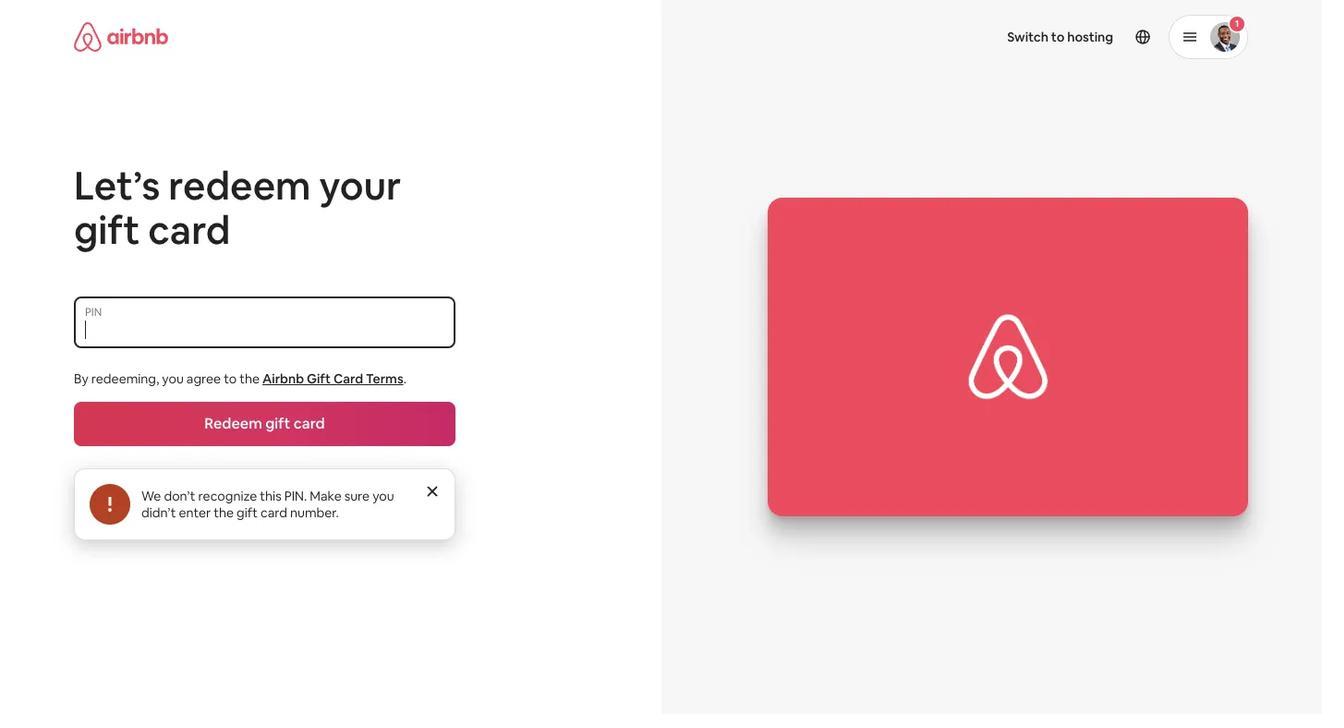 Task type: describe. For each thing, give the bounding box(es) containing it.
recognize
[[198, 488, 257, 504]]

don't
[[164, 488, 196, 504]]

you inside we don't recognize this pin. make sure you didn't enter the gift card number.
[[373, 488, 394, 504]]

we don't recognize this pin. make sure you didn't enter the gift card number. group
[[74, 468, 456, 540]]

sure
[[345, 488, 370, 504]]

switch
[[1008, 29, 1049, 45]]

terms
[[366, 370, 404, 387]]

let's
[[74, 160, 160, 210]]

gift
[[307, 370, 331, 387]]

let's redeem your gift card
[[74, 160, 402, 255]]

we don't recognize this pin. make sure you didn't enter the gift card number.
[[141, 488, 394, 521]]

switch to hosting link
[[997, 18, 1125, 56]]

hosting
[[1068, 29, 1114, 45]]

we
[[141, 488, 161, 504]]

enter
[[179, 504, 211, 521]]

redeem
[[169, 160, 311, 210]]

by
[[74, 370, 89, 387]]

the inside we don't recognize this pin. make sure you didn't enter the gift card number.
[[214, 504, 234, 521]]

airbnb
[[263, 370, 304, 387]]

agree
[[187, 370, 221, 387]]

switch to hosting
[[1008, 29, 1114, 45]]

number.
[[290, 504, 339, 521]]



Task type: vqa. For each thing, say whether or not it's contained in the screenshot.
'Let's redeem your gift card'
yes



Task type: locate. For each thing, give the bounding box(es) containing it.
you right sure
[[373, 488, 394, 504]]

0 horizontal spatial gift
[[74, 205, 140, 255]]

example gift card image
[[768, 197, 1249, 517], [768, 197, 1249, 517]]

1 button
[[1170, 15, 1249, 59]]

to right switch
[[1052, 29, 1065, 45]]

0 vertical spatial to
[[1052, 29, 1065, 45]]

1 horizontal spatial card
[[261, 504, 287, 521]]

1 vertical spatial the
[[214, 504, 234, 521]]

this
[[260, 488, 282, 504]]

profile element
[[684, 0, 1249, 74]]

.
[[404, 370, 407, 387]]

1 vertical spatial card
[[261, 504, 287, 521]]

the
[[240, 370, 260, 387], [214, 504, 234, 521]]

1 horizontal spatial the
[[240, 370, 260, 387]]

0 vertical spatial gift
[[74, 205, 140, 255]]

the right enter
[[214, 504, 234, 521]]

card
[[148, 205, 230, 255], [261, 504, 287, 521]]

1 vertical spatial you
[[373, 488, 394, 504]]

redeeming,
[[91, 370, 159, 387]]

to right agree at the bottom left
[[224, 370, 237, 387]]

0 horizontal spatial to
[[224, 370, 237, 387]]

card
[[334, 370, 363, 387]]

you
[[162, 370, 184, 387], [373, 488, 394, 504]]

pin.
[[284, 488, 307, 504]]

to inside 'link'
[[1052, 29, 1065, 45]]

1 horizontal spatial gift
[[237, 504, 258, 521]]

gift
[[74, 205, 140, 255], [237, 504, 258, 521]]

0 vertical spatial the
[[240, 370, 260, 387]]

0 horizontal spatial card
[[148, 205, 230, 255]]

you left agree at the bottom left
[[162, 370, 184, 387]]

0 horizontal spatial you
[[162, 370, 184, 387]]

didn't
[[141, 504, 176, 521]]

1 horizontal spatial you
[[373, 488, 394, 504]]

to
[[1052, 29, 1065, 45], [224, 370, 237, 387]]

1 vertical spatial gift
[[237, 504, 258, 521]]

card inside we don't recognize this pin. make sure you didn't enter the gift card number.
[[261, 504, 287, 521]]

airbnb gift card terms link
[[263, 370, 404, 387]]

1 vertical spatial to
[[224, 370, 237, 387]]

0 vertical spatial you
[[162, 370, 184, 387]]

card inside let's redeem your gift card
[[148, 205, 230, 255]]

make
[[310, 488, 342, 504]]

your
[[319, 160, 402, 210]]

the left airbnb
[[240, 370, 260, 387]]

by redeeming, you agree to the airbnb gift card terms .
[[74, 370, 407, 387]]

0 horizontal spatial the
[[214, 504, 234, 521]]

1 horizontal spatial to
[[1052, 29, 1065, 45]]

1
[[1236, 18, 1240, 30]]

0 vertical spatial card
[[148, 205, 230, 255]]

gift inside let's redeem your gift card
[[74, 205, 140, 255]]

None text field
[[85, 320, 445, 339]]

gift inside we don't recognize this pin. make sure you didn't enter the gift card number.
[[237, 504, 258, 521]]



